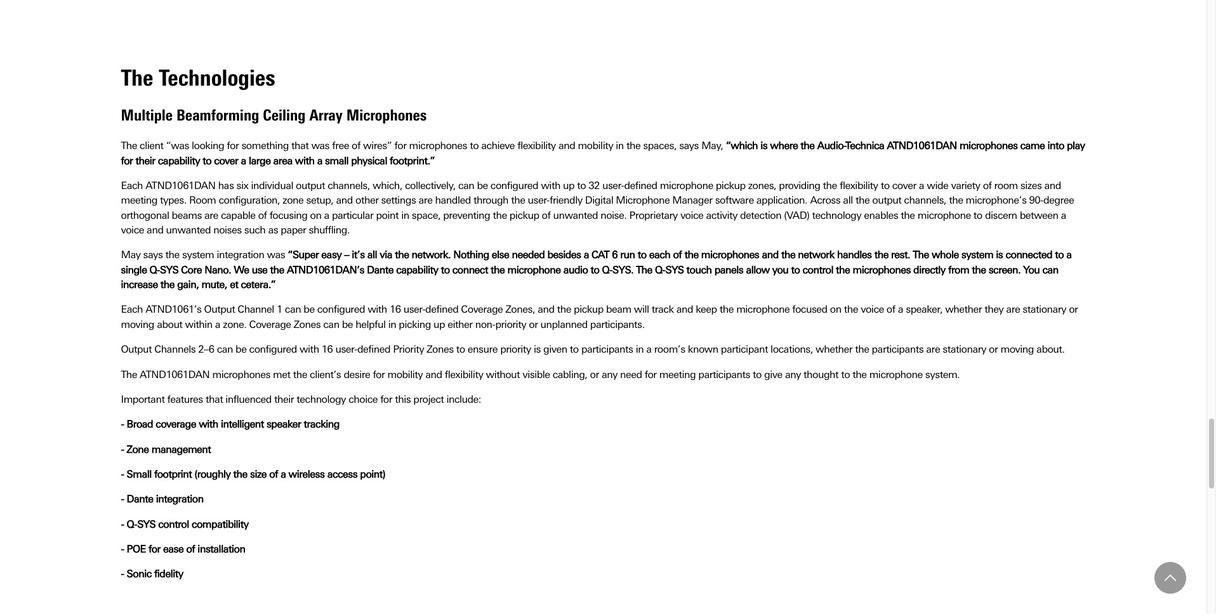 Task type: vqa. For each thing, say whether or not it's contained in the screenshot.
topmost "their"
yes



Task type: locate. For each thing, give the bounding box(es) containing it.
each inside each atnd1061dan has six individual output channels, which, collectively, can be configured with up to 32 user-defined microphone pickup zones, providing the flexibility to cover a wide variety of room sizes and meeting types. room configuration, zone setup, and other settings are handled through the user-friendly digital microphone manager software application. across all the output channels, the microphone's 90-degree orthogonal beams are capable of focusing on a particular point in space, preventing the pickup of unwanted noise. proprietary voice activity detection (vad) technology enables the microphone to discern between a voice and unwanted noises such as paper shuffling.
[[121, 180, 143, 192]]

2 horizontal spatial defined
[[624, 180, 658, 192]]

zone
[[283, 195, 304, 207]]

can right 1
[[285, 304, 301, 316]]

2 - from the top
[[121, 444, 124, 456]]

each for each atnd1061's output channel 1 can be configured with 16 user-defined coverage zones, and the pickup beam will track and keep the microphone focused on the voice of a speaker, whether they are stationary or moving about within a zone. coverage zones can be helpful in picking up either non-priority or unplanned participants.
[[121, 304, 143, 316]]

2 vertical spatial voice
[[861, 304, 884, 316]]

of
[[352, 140, 361, 152], [983, 180, 992, 192], [258, 209, 267, 221], [542, 209, 551, 221], [673, 249, 682, 261], [887, 304, 896, 316], [269, 469, 278, 481], [186, 544, 195, 556]]

dante down small
[[127, 494, 153, 506]]

1 horizontal spatial system
[[962, 249, 994, 261]]

- poe for ease of installation
[[121, 544, 245, 556]]

capability
[[158, 155, 200, 167], [396, 264, 438, 276]]

system up from
[[962, 249, 994, 261]]

0 horizontal spatial channels,
[[328, 180, 370, 192]]

the
[[627, 140, 641, 152], [801, 140, 815, 152], [823, 180, 837, 192], [511, 195, 525, 207], [856, 195, 870, 207], [949, 195, 964, 207], [493, 209, 507, 221], [901, 209, 915, 221], [165, 249, 180, 261], [395, 249, 409, 261], [685, 249, 699, 261], [782, 249, 796, 261], [875, 249, 889, 261], [270, 264, 284, 276], [491, 264, 505, 276], [836, 264, 850, 276], [972, 264, 986, 276], [161, 279, 175, 291], [557, 304, 571, 316], [720, 304, 734, 316], [844, 304, 859, 316], [855, 344, 870, 356], [293, 369, 307, 381], [853, 369, 867, 381], [233, 469, 248, 481]]

of right the free
[[352, 140, 361, 152]]

all inside each atnd1061dan has six individual output channels, which, collectively, can be configured with up to 32 user-defined microphone pickup zones, providing the flexibility to cover a wide variety of room sizes and meeting types. room configuration, zone setup, and other settings are handled through the user-friendly digital microphone manager software application. across all the output channels, the microphone's 90-degree orthogonal beams are capable of focusing on a particular point in space, preventing the pickup of unwanted noise. proprietary voice activity detection (vad) technology enables the microphone to discern between a voice and unwanted noises such as paper shuffling.
[[844, 195, 853, 207]]

6 - from the top
[[121, 544, 124, 556]]

0 horizontal spatial up
[[434, 319, 445, 331]]

says left may,
[[680, 140, 699, 152]]

atnd1061dan up the wide at the right
[[887, 140, 957, 152]]

either
[[448, 319, 473, 331]]

picking
[[399, 319, 431, 331]]

in left the spaces,
[[616, 140, 624, 152]]

1 vertical spatial on
[[830, 304, 842, 316]]

0 horizontal spatial output
[[296, 180, 325, 192]]

0 horizontal spatial all
[[367, 249, 377, 261]]

multiple beamforming ceiling array microphones
[[121, 106, 427, 125]]

1 each from the top
[[121, 180, 143, 192]]

audio-
[[818, 140, 847, 152]]

q-
[[150, 264, 160, 276], [602, 264, 613, 276], [655, 264, 666, 276], [127, 519, 137, 531]]

16 up picking
[[390, 304, 401, 316]]

on inside each atnd1061dan has six individual output channels, which, collectively, can be configured with up to 32 user-defined microphone pickup zones, providing the flexibility to cover a wide variety of room sizes and meeting types. room configuration, zone setup, and other settings are handled through the user-friendly digital microphone manager software application. across all the output channels, the microphone's 90-degree orthogonal beams are capable of focusing on a particular point in space, preventing the pickup of unwanted noise. proprietary voice activity detection (vad) technology enables the microphone to discern between a voice and unwanted noises such as paper shuffling.
[[310, 209, 322, 221]]

microphone inside "super easy – it's all via the network. nothing else needed besides a cat 6 run to each of the microphones and the network handles the rest. the whole system is connected to a single q-sys core nano. we use the atnd1061dan's dante capability to connect the microphone audio to q-sys. the q-sys touch panels allow you to control the microphones directly from the screen. you can increase the gain, mute, et cetera."
[[508, 264, 561, 276]]

the for the technologies
[[121, 65, 153, 92]]

technology down across
[[812, 209, 862, 221]]

0 vertical spatial stationary
[[1023, 304, 1067, 316]]

a
[[241, 155, 246, 167], [317, 155, 323, 167], [919, 180, 925, 192], [324, 209, 329, 221], [1061, 209, 1067, 221], [584, 249, 589, 261], [1067, 249, 1072, 261], [898, 304, 904, 316], [215, 319, 220, 331], [647, 344, 652, 356], [281, 469, 286, 481]]

system inside "super easy – it's all via the network. nothing else needed besides a cat 6 run to each of the microphones and the network handles the rest. the whole system is connected to a single q-sys core nano. we use the atnd1061dan's dante capability to connect the microphone audio to q-sys. the q-sys touch panels allow you to control the microphones directly from the screen. you can increase the gain, mute, et cetera."
[[962, 249, 994, 261]]

with inside "which is where the audio-technica atnd1061dan microphones came into play for their capability to cover a large area with a small physical footprint."
[[295, 155, 315, 167]]

- for - broad coverage with intelligent speaker tracking
[[121, 419, 124, 431]]

priority
[[496, 319, 526, 331], [501, 344, 531, 356]]

1 vertical spatial was
[[267, 249, 285, 261]]

unwanted down beams
[[166, 224, 211, 236]]

voice
[[681, 209, 704, 221], [121, 224, 144, 236], [861, 304, 884, 316]]

1 horizontal spatial their
[[274, 394, 294, 406]]

into
[[1048, 140, 1065, 152]]

the up directly in the top right of the page
[[913, 249, 929, 261]]

1 horizontal spatial 16
[[390, 304, 401, 316]]

be left helpful
[[342, 319, 353, 331]]

1 vertical spatial integration
[[156, 494, 204, 506]]

0 horizontal spatial capability
[[158, 155, 200, 167]]

0 horizontal spatial cover
[[214, 155, 238, 167]]

0 horizontal spatial sys
[[137, 519, 156, 531]]

degree
[[1044, 195, 1075, 207]]

handled
[[435, 195, 471, 207]]

1 horizontal spatial output
[[204, 304, 235, 316]]

microphone
[[660, 180, 714, 192], [918, 209, 971, 221], [508, 264, 561, 276], [737, 304, 790, 316], [870, 369, 923, 381]]

"which
[[726, 140, 758, 152]]

non-
[[475, 319, 496, 331]]

1 horizontal spatial that
[[291, 140, 309, 152]]

cover left the wide at the right
[[893, 180, 917, 192]]

all inside "super easy – it's all via the network. nothing else needed besides a cat 6 run to each of the microphones and the network handles the rest. the whole system is connected to a single q-sys core nano. we use the atnd1061dan's dante capability to connect the microphone audio to q-sys. the q-sys touch panels allow you to control the microphones directly from the screen. you can increase the gain, mute, et cetera."
[[367, 249, 377, 261]]

0 horizontal spatial flexibility
[[445, 369, 483, 381]]

participants down participants.
[[582, 344, 633, 356]]

microphones inside "which is where the audio-technica atnd1061dan microphones came into play for their capability to cover a large area with a small physical footprint."
[[960, 140, 1018, 152]]

0 horizontal spatial unwanted
[[166, 224, 211, 236]]

1 horizontal spatial stationary
[[1023, 304, 1067, 316]]

0 vertical spatial control
[[803, 264, 834, 276]]

rest.
[[892, 249, 911, 261]]

and up particular
[[336, 195, 353, 207]]

the right sys.
[[636, 264, 653, 276]]

given
[[544, 344, 568, 356]]

zones up client's on the bottom left
[[294, 319, 321, 331]]

0 horizontal spatial zones
[[294, 319, 321, 331]]

- small footprint (roughly the size of a wireless access point)
[[121, 469, 386, 481]]

system
[[182, 249, 214, 261], [962, 249, 994, 261]]

that right 'features'
[[206, 394, 223, 406]]

system up core
[[182, 249, 214, 261]]

which,
[[373, 180, 403, 192]]

any right give
[[785, 369, 801, 381]]

1 vertical spatial flexibility
[[840, 180, 879, 192]]

1 horizontal spatial up
[[563, 180, 575, 192]]

- sonic fidelity
[[121, 569, 183, 581]]

configured up helpful
[[317, 304, 365, 316]]

2 horizontal spatial is
[[996, 249, 1003, 261]]

1 vertical spatial says
[[143, 249, 163, 261]]

stationary up system.
[[943, 344, 987, 356]]

mobility up 32 at the left top of page
[[578, 140, 613, 152]]

1 vertical spatial mobility
[[388, 369, 423, 381]]

technology up tracking
[[297, 394, 346, 406]]

on inside each atnd1061's output channel 1 can be configured with 16 user-defined coverage zones, and the pickup beam will track and keep the microphone focused on the voice of a speaker, whether they are stationary or moving about within a zone. coverage zones can be helpful in picking up either non-priority or unplanned participants.
[[830, 304, 842, 316]]

0 vertical spatial unwanted
[[553, 209, 598, 221]]

- dante integration
[[121, 494, 204, 506]]

1 vertical spatial is
[[996, 249, 1003, 261]]

1 horizontal spatial mobility
[[578, 140, 613, 152]]

of left speaker,
[[887, 304, 896, 316]]

visible
[[523, 369, 550, 381]]

room
[[995, 180, 1018, 192]]

0 vertical spatial 16
[[390, 304, 401, 316]]

manager
[[673, 195, 713, 207]]

choice
[[349, 394, 378, 406]]

atnd1061dan inside each atnd1061dan has six individual output channels, which, collectively, can be configured with up to 32 user-defined microphone pickup zones, providing the flexibility to cover a wide variety of room sizes and meeting types. room configuration, zone setup, and other settings are handled through the user-friendly digital microphone manager software application. across all the output channels, the microphone's 90-degree orthogonal beams are capable of focusing on a particular point in space, preventing the pickup of unwanted noise. proprietary voice activity detection (vad) technology enables the microphone to discern between a voice and unwanted noises such as paper shuffling.
[[146, 180, 216, 192]]

stationary
[[1023, 304, 1067, 316], [943, 344, 987, 356]]

and
[[559, 140, 575, 152], [1045, 180, 1062, 192], [336, 195, 353, 207], [147, 224, 163, 236], [762, 249, 779, 261], [538, 304, 555, 316], [677, 304, 693, 316], [426, 369, 442, 381]]

configured up met on the bottom left of page
[[249, 344, 297, 356]]

microphone down needed
[[508, 264, 561, 276]]

integration up - q-sys control compatibility
[[156, 494, 204, 506]]

the inside "which is where the audio-technica atnd1061dan microphones came into play for their capability to cover a large area with a small physical footprint."
[[801, 140, 815, 152]]

1 vertical spatial output
[[873, 195, 902, 207]]

flexibility inside each atnd1061dan has six individual output channels, which, collectively, can be configured with up to 32 user-defined microphone pickup zones, providing the flexibility to cover a wide variety of room sizes and meeting types. room configuration, zone setup, and other settings are handled through the user-friendly digital microphone manager software application. across all the output channels, the microphone's 90-degree orthogonal beams are capable of focusing on a particular point in space, preventing the pickup of unwanted noise. proprietary voice activity detection (vad) technology enables the microphone to discern between a voice and unwanted noises such as paper shuffling.
[[840, 180, 879, 192]]

0 vertical spatial mobility
[[578, 140, 613, 152]]

0 horizontal spatial mobility
[[388, 369, 423, 381]]

user-
[[603, 180, 624, 192], [528, 195, 550, 207], [404, 304, 426, 316], [336, 344, 357, 356]]

are right they
[[1007, 304, 1021, 316]]

- for - small footprint (roughly the size of a wireless access point)
[[121, 469, 124, 481]]

0 horizontal spatial 16
[[322, 344, 333, 356]]

up up friendly
[[563, 180, 575, 192]]

0 horizontal spatial configured
[[249, 344, 297, 356]]

microphones up the panels
[[702, 249, 760, 261]]

in
[[616, 140, 624, 152], [401, 209, 409, 221], [388, 319, 396, 331], [636, 344, 644, 356]]

defined up either on the left bottom of page
[[426, 304, 459, 316]]

is left where
[[761, 140, 768, 152]]

1 vertical spatial all
[[367, 249, 377, 261]]

1 horizontal spatial dante
[[367, 264, 394, 276]]

0 vertical spatial moving
[[121, 319, 154, 331]]

cover
[[214, 155, 238, 167], [893, 180, 917, 192]]

a left large
[[241, 155, 246, 167]]

1 vertical spatial defined
[[426, 304, 459, 316]]

- for - dante integration
[[121, 494, 124, 506]]

large
[[249, 155, 271, 167]]

0 vertical spatial atnd1061dan
[[887, 140, 957, 152]]

was
[[311, 140, 330, 152], [267, 249, 285, 261]]

output up the enables
[[873, 195, 902, 207]]

each for each atnd1061dan has six individual output channels, which, collectively, can be configured with up to 32 user-defined microphone pickup zones, providing the flexibility to cover a wide variety of room sizes and meeting types. room configuration, zone setup, and other settings are handled through the user-friendly digital microphone manager software application. across all the output channels, the microphone's 90-degree orthogonal beams are capable of focusing on a particular point in space, preventing the pickup of unwanted noise. proprietary voice activity detection (vad) technology enables the microphone to discern between a voice and unwanted noises such as paper shuffling.
[[121, 180, 143, 192]]

moving inside each atnd1061's output channel 1 can be configured with 16 user-defined coverage zones, and the pickup beam will track and keep the microphone focused on the voice of a speaker, whether they are stationary or moving about within a zone. coverage zones can be helpful in picking up either non-priority or unplanned participants.
[[121, 319, 154, 331]]

the atnd1061dan microphones met the client's desire for mobility and flexibility without visible cabling, or any need for meeting participants to give any thought to the microphone system.
[[121, 369, 960, 381]]

the up the multiple at the top
[[121, 65, 153, 92]]

0 vertical spatial flexibility
[[518, 140, 556, 152]]

user- up desire at the bottom left of the page
[[336, 344, 357, 356]]

2 horizontal spatial pickup
[[716, 180, 746, 192]]

0 horizontal spatial whether
[[816, 344, 853, 356]]

for right looking
[[227, 140, 239, 152]]

technica
[[846, 140, 885, 152]]

"which is where the audio-technica atnd1061dan microphones came into play for their capability to cover a large area with a small physical footprint."
[[121, 140, 1086, 167]]

unplanned
[[541, 319, 588, 331]]

0 vertical spatial up
[[563, 180, 575, 192]]

- broad coverage with intelligent speaker tracking
[[121, 419, 340, 431]]

1 horizontal spatial unwanted
[[553, 209, 598, 221]]

capability down '"was' at the top left
[[158, 155, 200, 167]]

spaces,
[[643, 140, 677, 152]]

pickup
[[716, 180, 746, 192], [510, 209, 539, 221], [574, 304, 604, 316]]

with
[[295, 155, 315, 167], [541, 180, 561, 192], [368, 304, 387, 316], [300, 344, 319, 356], [199, 419, 218, 431]]

flexibility up across
[[840, 180, 879, 192]]

2 system from the left
[[962, 249, 994, 261]]

with inside each atnd1061's output channel 1 can be configured with 16 user-defined coverage zones, and the pickup beam will track and keep the microphone focused on the voice of a speaker, whether they are stationary or moving about within a zone. coverage zones can be helpful in picking up either non-priority or unplanned participants.
[[368, 304, 387, 316]]

1 vertical spatial their
[[274, 394, 294, 406]]

4 - from the top
[[121, 494, 124, 506]]

with up friendly
[[541, 180, 561, 192]]

a left cat
[[584, 249, 589, 261]]

1 horizontal spatial meeting
[[660, 369, 696, 381]]

2 each from the top
[[121, 304, 143, 316]]

management
[[152, 444, 211, 456]]

–
[[344, 249, 349, 261]]

0 vertical spatial technology
[[812, 209, 862, 221]]

may,
[[702, 140, 724, 152]]

from
[[949, 264, 970, 276]]

stationary up about.
[[1023, 304, 1067, 316]]

0 vertical spatial all
[[844, 195, 853, 207]]

beam
[[606, 304, 632, 316]]

0 horizontal spatial defined
[[357, 344, 391, 356]]

setup,
[[306, 195, 334, 207]]

coverage
[[461, 304, 503, 316], [249, 319, 291, 331]]

1 vertical spatial that
[[206, 394, 223, 406]]

and inside "super easy – it's all via the network. nothing else needed besides a cat 6 run to each of the microphones and the network handles the rest. the whole system is connected to a single q-sys core nano. we use the atnd1061dan's dante capability to connect the microphone audio to q-sys. the q-sys touch panels allow you to control the microphones directly from the screen. you can increase the gain, mute, et cetera."
[[762, 249, 779, 261]]

0 horizontal spatial system
[[182, 249, 214, 261]]

for right poe
[[149, 544, 161, 556]]

7 - from the top
[[121, 569, 124, 581]]

coverage up non-
[[461, 304, 503, 316]]

0 vertical spatial cover
[[214, 155, 238, 167]]

sys up poe
[[137, 519, 156, 531]]

output inside each atnd1061's output channel 1 can be configured with 16 user-defined coverage zones, and the pickup beam will track and keep the microphone focused on the voice of a speaker, whether they are stationary or moving about within a zone. coverage zones can be helpful in picking up either non-priority or unplanned participants.
[[204, 304, 235, 316]]

0 horizontal spatial their
[[136, 155, 155, 167]]

1 horizontal spatial channels,
[[904, 195, 947, 207]]

1 horizontal spatial control
[[803, 264, 834, 276]]

0 vertical spatial each
[[121, 180, 143, 192]]

mobility up this
[[388, 369, 423, 381]]

microphones up influenced
[[212, 369, 270, 381]]

priority up 'without'
[[501, 344, 531, 356]]

q- right "single"
[[150, 264, 160, 276]]

5 - from the top
[[121, 519, 124, 531]]

atnd1061dan inside "which is where the audio-technica atnd1061dan microphones came into play for their capability to cover a large area with a small physical footprint."
[[887, 140, 957, 152]]

configured
[[491, 180, 539, 192], [317, 304, 365, 316], [249, 344, 297, 356]]

q- down cat
[[602, 264, 613, 276]]

0 vertical spatial priority
[[496, 319, 526, 331]]

1 vertical spatial capability
[[396, 264, 438, 276]]

atnd1061dan
[[887, 140, 957, 152], [146, 180, 216, 192], [140, 369, 210, 381]]

helpful
[[356, 319, 386, 331]]

via
[[380, 249, 392, 261]]

in down settings
[[401, 209, 409, 221]]

came
[[1021, 140, 1045, 152]]

0 vertical spatial defined
[[624, 180, 658, 192]]

and up friendly
[[559, 140, 575, 152]]

microphones down rest.
[[853, 264, 911, 276]]

capability down network.
[[396, 264, 438, 276]]

output left channels
[[121, 344, 152, 356]]

the for the atnd1061dan microphones met the client's desire for mobility and flexibility without visible cabling, or any need for meeting participants to give any thought to the microphone system.
[[121, 369, 137, 381]]

participants down speaker,
[[872, 344, 924, 356]]

1 horizontal spatial whether
[[946, 304, 982, 316]]

coverage
[[156, 419, 196, 431]]

thought
[[804, 369, 839, 381]]

was left the free
[[311, 140, 330, 152]]

are
[[419, 195, 433, 207], [204, 209, 218, 221], [1007, 304, 1021, 316], [927, 344, 941, 356]]

0 vertical spatial their
[[136, 155, 155, 167]]

their inside "which is where the audio-technica atnd1061dan microphones came into play for their capability to cover a large area with a small physical footprint."
[[136, 155, 155, 167]]

sys down the each
[[666, 264, 684, 276]]

0 horizontal spatial coverage
[[249, 319, 291, 331]]

are down room
[[204, 209, 218, 221]]

sys.
[[613, 264, 634, 276]]

and up the unplanned
[[538, 304, 555, 316]]

moving left about.
[[1001, 344, 1034, 356]]

0 vertical spatial output
[[204, 304, 235, 316]]

any left need
[[602, 369, 618, 381]]

1 horizontal spatial all
[[844, 195, 853, 207]]

is up screen. on the right top of the page
[[996, 249, 1003, 261]]

of right size
[[269, 469, 278, 481]]

each inside each atnd1061's output channel 1 can be configured with 16 user-defined coverage zones, and the pickup beam will track and keep the microphone focused on the voice of a speaker, whether they are stationary or moving about within a zone. coverage zones can be helpful in picking up either non-priority or unplanned participants.
[[121, 304, 143, 316]]

dante
[[367, 264, 394, 276], [127, 494, 153, 506]]

zone.
[[223, 319, 247, 331]]

control down network
[[803, 264, 834, 276]]

0 horizontal spatial says
[[143, 249, 163, 261]]

defined inside each atnd1061's output channel 1 can be configured with 16 user-defined coverage zones, and the pickup beam will track and keep the microphone focused on the voice of a speaker, whether they are stationary or moving about within a zone. coverage zones can be helpful in picking up either non-priority or unplanned participants.
[[426, 304, 459, 316]]

flexibility up include:
[[445, 369, 483, 381]]

defined inside each atnd1061dan has six individual output channels, which, collectively, can be configured with up to 32 user-defined microphone pickup zones, providing the flexibility to cover a wide variety of room sizes and meeting types. room configuration, zone setup, and other settings are handled through the user-friendly digital microphone manager software application. across all the output channels, the microphone's 90-degree orthogonal beams are capable of focusing on a particular point in space, preventing the pickup of unwanted noise. proprietary voice activity detection (vad) technology enables the microphone to discern between a voice and unwanted noises such as paper shuffling.
[[624, 180, 658, 192]]

wide
[[927, 180, 949, 192]]

are up space,
[[419, 195, 433, 207]]

control up ease at left
[[158, 519, 189, 531]]

zone
[[127, 444, 149, 456]]

priority inside each atnd1061's output channel 1 can be configured with 16 user-defined coverage zones, and the pickup beam will track and keep the microphone focused on the voice of a speaker, whether they are stationary or moving about within a zone. coverage zones can be helpful in picking up either non-priority or unplanned participants.
[[496, 319, 526, 331]]

on right 'focused' on the right
[[830, 304, 842, 316]]

beamforming
[[177, 106, 259, 125]]

each
[[121, 180, 143, 192], [121, 304, 143, 316]]

in inside each atnd1061dan has six individual output channels, which, collectively, can be configured with up to 32 user-defined microphone pickup zones, providing the flexibility to cover a wide variety of room sizes and meeting types. room configuration, zone setup, and other settings are handled through the user-friendly digital microphone manager software application. across all the output channels, the microphone's 90-degree orthogonal beams are capable of focusing on a particular point in space, preventing the pickup of unwanted noise. proprietary voice activity detection (vad) technology enables the microphone to discern between a voice and unwanted noises such as paper shuffling.
[[401, 209, 409, 221]]

0 horizontal spatial was
[[267, 249, 285, 261]]

- for - poe for ease of installation
[[121, 544, 124, 556]]

all left via
[[367, 249, 377, 261]]

of inside each atnd1061's output channel 1 can be configured with 16 user-defined coverage zones, and the pickup beam will track and keep the microphone focused on the voice of a speaker, whether they are stationary or moving about within a zone. coverage zones can be helpful in picking up either non-priority or unplanned participants.
[[887, 304, 896, 316]]

focused
[[793, 304, 828, 316]]

that up area
[[291, 140, 309, 152]]

3 - from the top
[[121, 469, 124, 481]]

types.
[[160, 195, 187, 207]]

1 vertical spatial moving
[[1001, 344, 1034, 356]]

moving left about
[[121, 319, 154, 331]]

easy
[[322, 249, 342, 261]]

compatibility
[[192, 519, 249, 531]]

1 vertical spatial voice
[[121, 224, 144, 236]]

all
[[844, 195, 853, 207], [367, 249, 377, 261]]

0 vertical spatial is
[[761, 140, 768, 152]]

of inside "super easy – it's all via the network. nothing else needed besides a cat 6 run to each of the microphones and the network handles the rest. the whole system is connected to a single q-sys core nano. we use the atnd1061dan's dante capability to connect the microphone audio to q-sys. the q-sys touch panels allow you to control the microphones directly from the screen. you can increase the gain, mute, et cetera."
[[673, 249, 682, 261]]

0 vertical spatial was
[[311, 140, 330, 152]]

be down 'zone.'
[[236, 344, 247, 356]]

individual
[[251, 180, 293, 192]]

user- up picking
[[404, 304, 426, 316]]

user- inside each atnd1061's output channel 1 can be configured with 16 user-defined coverage zones, and the pickup beam will track and keep the microphone focused on the voice of a speaker, whether they are stationary or moving about within a zone. coverage zones can be helpful in picking up either non-priority or unplanned participants.
[[404, 304, 426, 316]]

poe
[[127, 544, 146, 556]]

be up through
[[477, 180, 488, 192]]

1 horizontal spatial is
[[761, 140, 768, 152]]

1 vertical spatial cover
[[893, 180, 917, 192]]

are inside each atnd1061's output channel 1 can be configured with 16 user-defined coverage zones, and the pickup beam will track and keep the microphone focused on the voice of a speaker, whether they are stationary or moving about within a zone. coverage zones can be helpful in picking up either non-priority or unplanned participants.
[[1007, 304, 1021, 316]]

1 horizontal spatial defined
[[426, 304, 459, 316]]

2 horizontal spatial flexibility
[[840, 180, 879, 192]]

use
[[252, 264, 268, 276]]

1 vertical spatial control
[[158, 519, 189, 531]]

16 up client's on the bottom left
[[322, 344, 333, 356]]

0 horizontal spatial output
[[121, 344, 152, 356]]

else
[[492, 249, 509, 261]]

1 - from the top
[[121, 419, 124, 431]]

1 horizontal spatial configured
[[317, 304, 365, 316]]

can up handled
[[458, 180, 475, 192]]

1 horizontal spatial zones
[[427, 344, 454, 356]]

is inside "super easy – it's all via the network. nothing else needed besides a cat 6 run to each of the microphones and the network handles the rest. the whole system is connected to a single q-sys core nano. we use the atnd1061dan's dante capability to connect the microphone audio to q-sys. the q-sys touch panels allow you to control the microphones directly from the screen. you can increase the gain, mute, et cetera."
[[996, 249, 1003, 261]]

output up 'zone.'
[[204, 304, 235, 316]]

channels,
[[328, 180, 370, 192], [904, 195, 947, 207]]

1 horizontal spatial cover
[[893, 180, 917, 192]]

meeting
[[121, 195, 157, 207], [660, 369, 696, 381]]

flexibility right the achieve
[[518, 140, 556, 152]]

of down friendly
[[542, 209, 551, 221]]

0 vertical spatial integration
[[217, 249, 264, 261]]

free
[[332, 140, 349, 152]]

0 horizontal spatial meeting
[[121, 195, 157, 207]]

0 vertical spatial meeting
[[121, 195, 157, 207]]

1 system from the left
[[182, 249, 214, 261]]

1 vertical spatial atnd1061dan
[[146, 180, 216, 192]]

was up use
[[267, 249, 285, 261]]

0 horizontal spatial technology
[[297, 394, 346, 406]]

0 horizontal spatial on
[[310, 209, 322, 221]]

2 horizontal spatial participants
[[872, 344, 924, 356]]

for down the multiple at the top
[[121, 155, 133, 167]]

the for the client "was looking for something that was free of wires" for microphones to achieve flexibility and mobility in the spaces, says may,
[[121, 140, 137, 152]]

to
[[470, 140, 479, 152], [203, 155, 212, 167], [577, 180, 586, 192], [881, 180, 890, 192], [974, 209, 983, 221], [638, 249, 647, 261], [1055, 249, 1064, 261], [441, 264, 450, 276], [591, 264, 600, 276], [791, 264, 800, 276], [456, 344, 465, 356], [570, 344, 579, 356], [753, 369, 762, 381], [842, 369, 850, 381]]

channels, down the wide at the right
[[904, 195, 947, 207]]

on
[[310, 209, 322, 221], [830, 304, 842, 316]]

their
[[136, 155, 155, 167], [274, 394, 294, 406]]



Task type: describe. For each thing, give the bounding box(es) containing it.
of right ease at left
[[186, 544, 195, 556]]

to right you
[[791, 264, 800, 276]]

in up need
[[636, 344, 644, 356]]

technologies
[[159, 65, 275, 92]]

can inside "super easy – it's all via the network. nothing else needed besides a cat 6 run to each of the microphones and the network handles the rest. the whole system is connected to a single q-sys core nano. we use the atnd1061dan's dante capability to connect the microphone audio to q-sys. the q-sys touch panels allow you to control the microphones directly from the screen. you can increase the gain, mute, et cetera."
[[1043, 264, 1059, 276]]

capable
[[221, 209, 256, 221]]

the technologies
[[121, 65, 275, 92]]

1 horizontal spatial participants
[[699, 369, 751, 381]]

up inside each atnd1061's output channel 1 can be configured with 16 user-defined coverage zones, and the pickup beam will track and keep the microphone focused on the voice of a speaker, whether they are stationary or moving about within a zone. coverage zones can be helpful in picking up either non-priority or unplanned participants.
[[434, 319, 445, 331]]

small
[[127, 469, 152, 481]]

providing
[[779, 180, 821, 192]]

need
[[620, 369, 642, 381]]

atnd1061dan's
[[287, 264, 364, 276]]

to left discern
[[974, 209, 983, 221]]

can inside each atnd1061dan has six individual output channels, which, collectively, can be configured with up to 32 user-defined microphone pickup zones, providing the flexibility to cover a wide variety of room sizes and meeting types. room configuration, zone setup, and other settings are handled through the user-friendly digital microphone manager software application. across all the output channels, the microphone's 90-degree orthogonal beams are capable of focusing on a particular point in space, preventing the pickup of unwanted noise. proprietary voice activity detection (vad) technology enables the microphone to discern between a voice and unwanted noises such as paper shuffling.
[[458, 180, 475, 192]]

90-
[[1030, 195, 1044, 207]]

room
[[189, 195, 216, 207]]

1 horizontal spatial says
[[680, 140, 699, 152]]

besides
[[548, 249, 581, 261]]

network.
[[412, 249, 451, 261]]

(roughly
[[195, 469, 231, 481]]

for right need
[[645, 369, 657, 381]]

0 horizontal spatial voice
[[121, 224, 144, 236]]

- for - q-sys control compatibility
[[121, 519, 124, 531]]

each atnd1061dan has six individual output channels, which, collectively, can be configured with up to 32 user-defined microphone pickup zones, providing the flexibility to cover a wide variety of room sizes and meeting types. room configuration, zone setup, and other settings are handled through the user-friendly digital microphone manager software application. across all the output channels, the microphone's 90-degree orthogonal beams are capable of focusing on a particular point in space, preventing the pickup of unwanted noise. proprietary voice activity detection (vad) technology enables the microphone to discern between a voice and unwanted noises such as paper shuffling.
[[121, 180, 1075, 236]]

microphone inside each atnd1061's output channel 1 can be configured with 16 user-defined coverage zones, and the pickup beam will track and keep the microphone focused on the voice of a speaker, whether they are stationary or moving about within a zone. coverage zones can be helpful in picking up either non-priority or unplanned participants.
[[737, 304, 790, 316]]

configured inside each atnd1061dan has six individual output channels, which, collectively, can be configured with up to 32 user-defined microphone pickup zones, providing the flexibility to cover a wide variety of room sizes and meeting types. room configuration, zone setup, and other settings are handled through the user-friendly digital microphone manager software application. across all the output channels, the microphone's 90-degree orthogonal beams are capable of focusing on a particular point in space, preventing the pickup of unwanted noise. proprietary voice activity detection (vad) technology enables the microphone to discern between a voice and unwanted noises such as paper shuffling.
[[491, 180, 539, 192]]

1 horizontal spatial voice
[[681, 209, 704, 221]]

directly
[[914, 264, 946, 276]]

touch
[[687, 264, 712, 276]]

to left 32 at the left top of page
[[577, 180, 586, 192]]

et
[[230, 279, 238, 291]]

with inside each atnd1061dan has six individual output channels, which, collectively, can be configured with up to 32 user-defined microphone pickup zones, providing the flexibility to cover a wide variety of room sizes and meeting types. room configuration, zone setup, and other settings are handled through the user-friendly digital microphone manager software application. across all the output channels, the microphone's 90-degree orthogonal beams are capable of focusing on a particular point in space, preventing the pickup of unwanted noise. proprietary voice activity detection (vad) technology enables the microphone to discern between a voice and unwanted noises such as paper shuffling.
[[541, 180, 561, 192]]

in inside each atnd1061's output channel 1 can be configured with 16 user-defined coverage zones, and the pickup beam will track and keep the microphone focused on the voice of a speaker, whether they are stationary or moving about within a zone. coverage zones can be helpful in picking up either non-priority or unplanned participants.
[[388, 319, 396, 331]]

of up such
[[258, 209, 267, 221]]

cat
[[592, 249, 610, 261]]

for inside "which is where the audio-technica atnd1061dan microphones came into play for their capability to cover a large area with a small physical footprint."
[[121, 155, 133, 167]]

to up the enables
[[881, 180, 890, 192]]

meeting inside each atnd1061dan has six individual output channels, which, collectively, can be configured with up to 32 user-defined microphone pickup zones, providing the flexibility to cover a wide variety of room sizes and meeting types. room configuration, zone setup, and other settings are handled through the user-friendly digital microphone manager software application. across all the output channels, the microphone's 90-degree orthogonal beams are capable of focusing on a particular point in space, preventing the pickup of unwanted noise. proprietary voice activity detection (vad) technology enables the microphone to discern between a voice and unwanted noises such as paper shuffling.
[[121, 195, 157, 207]]

a left speaker,
[[898, 304, 904, 316]]

size
[[250, 469, 267, 481]]

across
[[810, 195, 841, 207]]

0 vertical spatial that
[[291, 140, 309, 152]]

to right given
[[570, 344, 579, 356]]

0 horizontal spatial participants
[[582, 344, 633, 356]]

connect
[[453, 264, 488, 276]]

sizes
[[1021, 180, 1042, 192]]

and up project
[[426, 369, 442, 381]]

a right connected on the right top
[[1067, 249, 1072, 261]]

microphone left system.
[[870, 369, 923, 381]]

paper
[[281, 224, 306, 236]]

technology inside each atnd1061dan has six individual output channels, which, collectively, can be configured with up to 32 user-defined microphone pickup zones, providing the flexibility to cover a wide variety of room sizes and meeting types. room configuration, zone setup, and other settings are handled through the user-friendly digital microphone manager software application. across all the output channels, the microphone's 90-degree orthogonal beams are capable of focusing on a particular point in space, preventing the pickup of unwanted noise. proprietary voice activity detection (vad) technology enables the microphone to discern between a voice and unwanted noises such as paper shuffling.
[[812, 209, 862, 221]]

this
[[395, 394, 411, 406]]

1 vertical spatial output
[[121, 344, 152, 356]]

1 vertical spatial priority
[[501, 344, 531, 356]]

access
[[327, 469, 358, 481]]

capability inside "super easy – it's all via the network. nothing else needed besides a cat 6 run to each of the microphones and the network handles the rest. the whole system is connected to a single q-sys core nano. we use the atnd1061dan's dante capability to connect the microphone audio to q-sys. the q-sys touch panels allow you to control the microphones directly from the screen. you can increase the gain, mute, et cetera."
[[396, 264, 438, 276]]

1 horizontal spatial integration
[[217, 249, 264, 261]]

within
[[185, 319, 213, 331]]

microphone up manager
[[660, 180, 714, 192]]

arrow up image
[[1165, 573, 1177, 584]]

- for - zone management
[[121, 444, 124, 456]]

channels
[[154, 344, 196, 356]]

a left room's
[[647, 344, 652, 356]]

0 vertical spatial pickup
[[716, 180, 746, 192]]

capability inside "which is where the audio-technica atnd1061dan microphones came into play for their capability to cover a large area with a small physical footprint."
[[158, 155, 200, 167]]

0 horizontal spatial that
[[206, 394, 223, 406]]

handles
[[838, 249, 872, 261]]

where
[[770, 140, 798, 152]]

with right coverage
[[199, 419, 218, 431]]

focusing
[[270, 209, 308, 221]]

friendly
[[550, 195, 583, 207]]

1 vertical spatial whether
[[816, 344, 853, 356]]

nothing
[[454, 249, 489, 261]]

a left 'zone.'
[[215, 319, 220, 331]]

met
[[273, 369, 291, 381]]

physical
[[351, 155, 387, 167]]

screen.
[[989, 264, 1021, 276]]

control inside "super easy – it's all via the network. nothing else needed besides a cat 6 run to each of the microphones and the network handles the rest. the whole system is connected to a single q-sys core nano. we use the atnd1061dan's dante capability to connect the microphone audio to q-sys. the q-sys touch panels allow you to control the microphones directly from the screen. you can increase the gain, mute, et cetera."
[[803, 264, 834, 276]]

to left give
[[753, 369, 762, 381]]

atnd1061dan for each atnd1061dan has six individual output channels, which, collectively, can be configured with up to 32 user-defined microphone pickup zones, providing the flexibility to cover a wide variety of room sizes and meeting types. room configuration, zone setup, and other settings are handled through the user-friendly digital microphone manager software application. across all the output channels, the microphone's 90-degree orthogonal beams are capable of focusing on a particular point in space, preventing the pickup of unwanted noise. proprietary voice activity detection (vad) technology enables the microphone to discern between a voice and unwanted noises such as paper shuffling.
[[146, 180, 216, 192]]

between
[[1020, 209, 1059, 221]]

small
[[325, 155, 349, 167]]

user- right 32 at the left top of page
[[603, 180, 624, 192]]

area
[[273, 155, 293, 167]]

be right 1
[[304, 304, 315, 316]]

priority
[[393, 344, 424, 356]]

0 vertical spatial coverage
[[461, 304, 503, 316]]

1 vertical spatial channels,
[[904, 195, 947, 207]]

2–6
[[198, 344, 214, 356]]

discern
[[985, 209, 1018, 221]]

something
[[242, 140, 289, 152]]

intelligent
[[221, 419, 264, 431]]

digital
[[585, 195, 614, 207]]

1 vertical spatial 16
[[322, 344, 333, 356]]

2 horizontal spatial sys
[[666, 264, 684, 276]]

you
[[1024, 264, 1040, 276]]

1 vertical spatial pickup
[[510, 209, 539, 221]]

client
[[140, 140, 164, 152]]

(vad)
[[784, 209, 810, 221]]

2 vertical spatial configured
[[249, 344, 297, 356]]

a up shuffling.
[[324, 209, 329, 221]]

connected
[[1006, 249, 1053, 261]]

cover inside each atnd1061dan has six individual output channels, which, collectively, can be configured with up to 32 user-defined microphone pickup zones, providing the flexibility to cover a wide variety of room sizes and meeting types. room configuration, zone setup, and other settings are handled through the user-friendly digital microphone manager software application. across all the output channels, the microphone's 90-degree orthogonal beams are capable of focusing on a particular point in space, preventing the pickup of unwanted noise. proprietary voice activity detection (vad) technology enables the microphone to discern between a voice and unwanted noises such as paper shuffling.
[[893, 180, 917, 192]]

0 horizontal spatial control
[[158, 519, 189, 531]]

to down network.
[[441, 264, 450, 276]]

each atnd1061's output channel 1 can be configured with 16 user-defined coverage zones, and the pickup beam will track and keep the microphone focused on the voice of a speaker, whether they are stationary or moving about within a zone. coverage zones can be helpful in picking up either non-priority or unplanned participants.
[[121, 304, 1078, 331]]

be inside each atnd1061dan has six individual output channels, which, collectively, can be configured with up to 32 user-defined microphone pickup zones, providing the flexibility to cover a wide variety of room sizes and meeting types. room configuration, zone setup, and other settings are handled through the user-friendly digital microphone manager software application. across all the output channels, the microphone's 90-degree orthogonal beams are capable of focusing on a particular point in space, preventing the pickup of unwanted noise. proprietary voice activity detection (vad) technology enables the microphone to discern between a voice and unwanted noises such as paper shuffling.
[[477, 180, 488, 192]]

with up client's on the bottom left
[[300, 344, 319, 356]]

orthogonal
[[121, 209, 169, 221]]

cover inside "which is where the audio-technica atnd1061dan microphones came into play for their capability to cover a large area with a small physical footprint."
[[214, 155, 238, 167]]

footprint."
[[390, 155, 435, 167]]

zones,
[[748, 180, 777, 192]]

"was
[[166, 140, 189, 152]]

important features that influenced their technology choice for this project include:
[[121, 394, 481, 406]]

a down degree
[[1061, 209, 1067, 221]]

variety
[[951, 180, 981, 192]]

single
[[121, 264, 147, 276]]

1 vertical spatial unwanted
[[166, 224, 211, 236]]

q- down the each
[[655, 264, 666, 276]]

0 horizontal spatial dante
[[127, 494, 153, 506]]

2 vertical spatial flexibility
[[445, 369, 483, 381]]

for left this
[[380, 394, 392, 406]]

2 vertical spatial defined
[[357, 344, 391, 356]]

configured inside each atnd1061's output channel 1 can be configured with 16 user-defined coverage zones, and the pickup beam will track and keep the microphone focused on the voice of a speaker, whether they are stationary or moving about within a zone. coverage zones can be helpful in picking up either non-priority or unplanned participants.
[[317, 304, 365, 316]]

we
[[234, 264, 249, 276]]

as
[[268, 224, 278, 236]]

preventing
[[443, 209, 490, 221]]

voice inside each atnd1061's output channel 1 can be configured with 16 user-defined coverage zones, and the pickup beam will track and keep the microphone focused on the voice of a speaker, whether they are stationary or moving about within a zone. coverage zones can be helpful in picking up either non-priority or unplanned participants.
[[861, 304, 884, 316]]

to right 'run'
[[638, 249, 647, 261]]

1 horizontal spatial output
[[873, 195, 902, 207]]

can left helpful
[[323, 319, 339, 331]]

zones inside each atnd1061's output channel 1 can be configured with 16 user-defined coverage zones, and the pickup beam will track and keep the microphone focused on the voice of a speaker, whether they are stationary or moving about within a zone. coverage zones can be helpful in picking up either non-priority or unplanned participants.
[[294, 319, 321, 331]]

stationary inside each atnd1061's output channel 1 can be configured with 16 user-defined coverage zones, and the pickup beam will track and keep the microphone focused on the voice of a speaker, whether they are stationary or moving about within a zone. coverage zones can be helpful in picking up either non-priority or unplanned participants.
[[1023, 304, 1067, 316]]

0 vertical spatial channels,
[[328, 180, 370, 192]]

dante inside "super easy – it's all via the network. nothing else needed besides a cat 6 run to each of the microphones and the network handles the rest. the whole system is connected to a single q-sys core nano. we use the atnd1061dan's dante capability to connect the microphone audio to q-sys. the q-sys touch panels allow you to control the microphones directly from the screen. you can increase the gain, mute, et cetera."
[[367, 264, 394, 276]]

- for - sonic fidelity
[[121, 569, 124, 581]]

1 any from the left
[[602, 369, 618, 381]]

array
[[309, 106, 343, 125]]

a left the wide at the right
[[919, 180, 925, 192]]

- zone management
[[121, 444, 211, 456]]

to left ensure
[[456, 344, 465, 356]]

1 horizontal spatial flexibility
[[518, 140, 556, 152]]

32
[[589, 180, 600, 192]]

footprint
[[154, 469, 192, 481]]

to inside "which is where the audio-technica atnd1061dan microphones came into play for their capability to cover a large area with a small physical footprint."
[[203, 155, 212, 167]]

up inside each atnd1061dan has six individual output channels, which, collectively, can be configured with up to 32 user-defined microphone pickup zones, providing the flexibility to cover a wide variety of room sizes and meeting types. room configuration, zone setup, and other settings are handled through the user-friendly digital microphone manager software application. across all the output channels, the microphone's 90-degree orthogonal beams are capable of focusing on a particular point in space, preventing the pickup of unwanted noise. proprietary voice activity detection (vad) technology enables the microphone to discern between a voice and unwanted noises such as paper shuffling.
[[563, 180, 575, 192]]

atnd1061dan for the atnd1061dan microphones met the client's desire for mobility and flexibility without visible cabling, or any need for meeting participants to give any thought to the microphone system.
[[140, 369, 210, 381]]

of up microphone's
[[983, 180, 992, 192]]

a left the wireless at the bottom of page
[[281, 469, 286, 481]]

user- right through
[[528, 195, 550, 207]]

you
[[773, 264, 789, 276]]

microphones up footprint."
[[409, 140, 467, 152]]

collectively,
[[405, 180, 456, 192]]

pickup inside each atnd1061's output channel 1 can be configured with 16 user-defined coverage zones, and the pickup beam will track and keep the microphone focused on the voice of a speaker, whether they are stationary or moving about within a zone. coverage zones can be helpful in picking up either non-priority or unplanned participants.
[[574, 304, 604, 316]]

2 any from the left
[[785, 369, 801, 381]]

to left the achieve
[[470, 140, 479, 152]]

project
[[414, 394, 444, 406]]

zones,
[[506, 304, 535, 316]]

to right connected on the right top
[[1055, 249, 1064, 261]]

such
[[244, 224, 266, 236]]

2 vertical spatial is
[[534, 344, 541, 356]]

to down cat
[[591, 264, 600, 276]]

and up degree
[[1045, 180, 1062, 192]]

1 vertical spatial meeting
[[660, 369, 696, 381]]

0 horizontal spatial integration
[[156, 494, 204, 506]]

achieve
[[481, 140, 515, 152]]

for right desire at the bottom left of the page
[[373, 369, 385, 381]]

without
[[486, 369, 520, 381]]

is inside "which is where the audio-technica atnd1061dan microphones came into play for their capability to cover a large area with a small physical footprint."
[[761, 140, 768, 152]]

for up footprint."
[[395, 140, 407, 152]]

participant
[[721, 344, 768, 356]]

and left 'keep'
[[677, 304, 693, 316]]

16 inside each atnd1061's output channel 1 can be configured with 16 user-defined coverage zones, and the pickup beam will track and keep the microphone focused on the voice of a speaker, whether they are stationary or moving about within a zone. coverage zones can be helpful in picking up either non-priority or unplanned participants.
[[390, 304, 401, 316]]

q- up poe
[[127, 519, 137, 531]]

whether inside each atnd1061's output channel 1 can be configured with 16 user-defined coverage zones, and the pickup beam will track and keep the microphone focused on the voice of a speaker, whether they are stationary or moving about within a zone. coverage zones can be helpful in picking up either non-priority or unplanned participants.
[[946, 304, 982, 316]]

1 vertical spatial zones
[[427, 344, 454, 356]]

and down "orthogonal"
[[147, 224, 163, 236]]

about.
[[1037, 344, 1065, 356]]

to right thought
[[842, 369, 850, 381]]

important
[[121, 394, 165, 406]]

a left small
[[317, 155, 323, 167]]

are up system.
[[927, 344, 941, 356]]

nano.
[[205, 264, 231, 276]]

keep
[[696, 304, 717, 316]]

known
[[688, 344, 719, 356]]

microphone's
[[966, 195, 1027, 207]]

software
[[715, 195, 754, 207]]

microphone down the wide at the right
[[918, 209, 971, 221]]

locations,
[[771, 344, 813, 356]]

can right 2–6 in the left bottom of the page
[[217, 344, 233, 356]]

speaker,
[[906, 304, 943, 316]]

wires"
[[363, 140, 392, 152]]

gain,
[[177, 279, 199, 291]]

participants.
[[590, 319, 645, 331]]

1 horizontal spatial sys
[[160, 264, 178, 276]]

0 horizontal spatial stationary
[[943, 344, 987, 356]]



